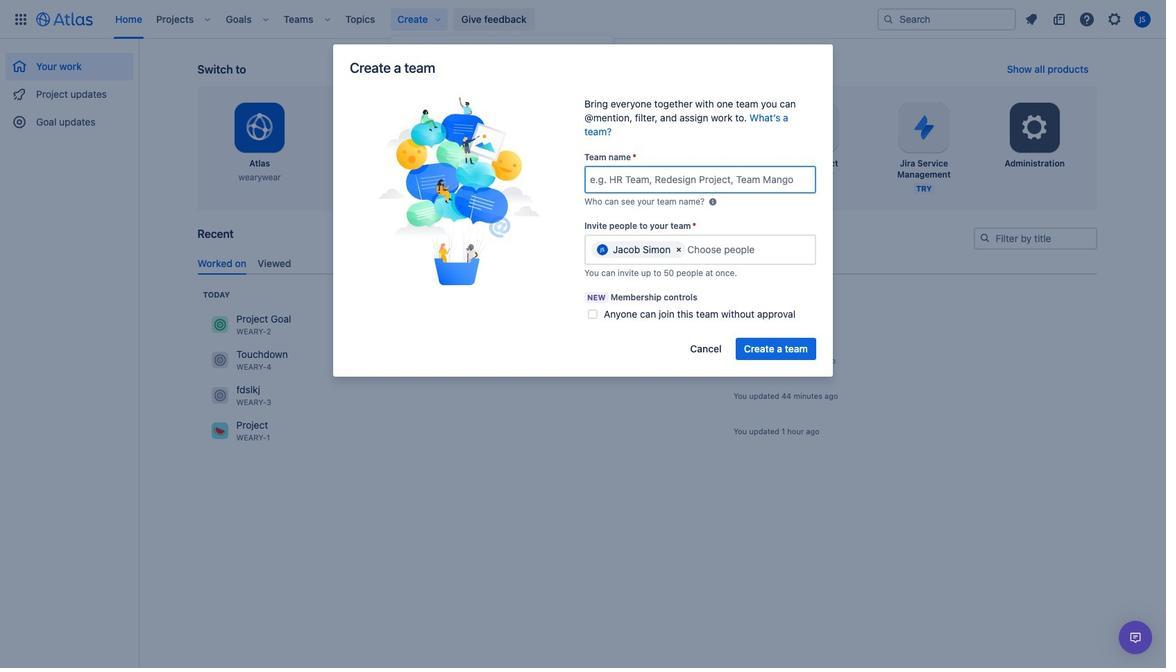 Task type: describe. For each thing, give the bounding box(es) containing it.
create a team element
[[362, 97, 556, 289]]

search image
[[883, 14, 895, 25]]

help image
[[1079, 11, 1096, 27]]

Search field
[[878, 8, 1017, 30]]

Choose people text field
[[688, 243, 773, 257]]

:running_shirt_with_sash: image
[[408, 150, 424, 167]]

:dart: image
[[408, 103, 424, 119]]

2 townsquare image from the top
[[211, 423, 228, 440]]

top element
[[8, 0, 878, 39]]

:running_shirt_with_sash: image
[[408, 150, 424, 167]]



Task type: vqa. For each thing, say whether or not it's contained in the screenshot.
:watermelon: icon
yes



Task type: locate. For each thing, give the bounding box(es) containing it.
group
[[391, 36, 613, 233], [6, 39, 133, 140]]

banner
[[0, 0, 1167, 39]]

clear image
[[674, 244, 685, 256]]

0 horizontal spatial group
[[6, 39, 133, 140]]

0 vertical spatial townsquare image
[[211, 317, 228, 334]]

townsquare image
[[211, 352, 228, 369], [211, 388, 228, 404]]

search image
[[980, 233, 991, 244]]

townsquare image
[[211, 317, 228, 334], [211, 423, 228, 440]]

1 vertical spatial townsquare image
[[211, 423, 228, 440]]

1 townsquare image from the top
[[211, 317, 228, 334]]

2 townsquare image from the top
[[211, 388, 228, 404]]

open intercom messenger image
[[1128, 630, 1145, 647]]

e.g. HR Team, Redesign Project, Team Mango field
[[586, 167, 815, 192]]

heading
[[203, 290, 230, 301]]

1 vertical spatial townsquare image
[[211, 388, 228, 404]]

settings image
[[1019, 111, 1052, 144]]

0 vertical spatial townsquare image
[[211, 352, 228, 369]]

:clap: image
[[408, 197, 424, 214], [408, 197, 424, 214]]

:watermelon: image
[[408, 56, 424, 72], [408, 56, 424, 72]]

Filter by title field
[[975, 229, 1096, 249]]

your team name is visible to anyone in your organisation. it may be visible on work shared outside your organisation. image
[[708, 197, 719, 208]]

create a team image
[[377, 97, 541, 285]]

1 horizontal spatial group
[[391, 36, 613, 233]]

1 townsquare image from the top
[[211, 352, 228, 369]]

tab list
[[192, 252, 1103, 275]]

:dart: image
[[408, 103, 424, 119]]



